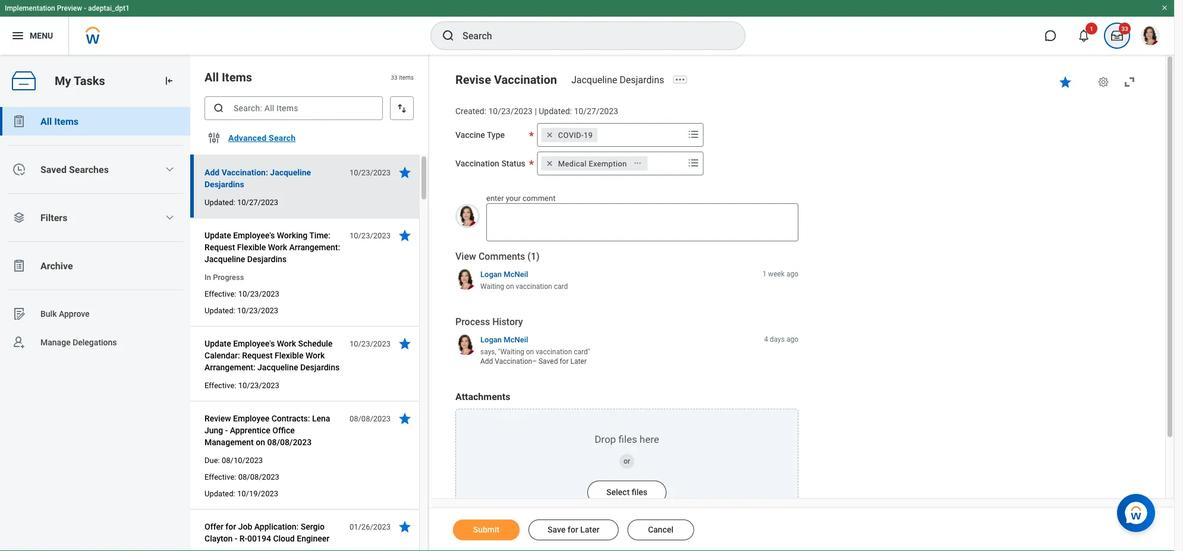 Task type: describe. For each thing, give the bounding box(es) containing it.
offer for job application: sergio clayton ‎- r-00194 cloud engineer button
[[205, 520, 343, 546]]

in progress
[[205, 273, 244, 282]]

created:
[[456, 106, 487, 116]]

apprentice
[[230, 426, 271, 436]]

jacqueline desjardins element
[[572, 74, 672, 85]]

clipboard image
[[12, 259, 26, 273]]

logan mcneil button for comments
[[481, 269, 529, 280]]

vaccination inside 'says, "waiting on vaccination card" add vaccination – saved for later'
[[536, 348, 573, 356]]

2 vertical spatial work
[[306, 351, 325, 361]]

enter
[[487, 194, 504, 203]]

star image for effective: 10/23/2023
[[398, 337, 412, 351]]

profile logan mcneil image
[[1142, 26, 1161, 48]]

process
[[456, 317, 490, 328]]

all items inside 'button'
[[40, 116, 79, 127]]

star image for add vaccination: jacqueline desjardins
[[398, 165, 412, 180]]

33 button
[[1105, 23, 1132, 49]]

submit
[[473, 525, 500, 535]]

all items button
[[0, 107, 190, 136]]

waiting
[[481, 283, 505, 291]]

my tasks element inside 'menu' banner
[[1101, 23, 1135, 49]]

sergio
[[301, 522, 325, 532]]

update employee's work schedule calendar: request flexible work arrangement: jacqueline desjardins
[[205, 339, 340, 372]]

exemption
[[589, 159, 627, 168]]

33 for 33 items
[[391, 74, 398, 81]]

ago for process history
[[787, 335, 799, 344]]

says, "waiting on vaccination card" add vaccination – saved for later
[[481, 348, 591, 366]]

or
[[624, 457, 631, 466]]

select
[[607, 488, 630, 498]]

transformation import image
[[163, 75, 175, 87]]

vaccine
[[456, 130, 485, 140]]

employee's for flexible
[[233, 231, 275, 240]]

cloud
[[273, 534, 295, 544]]

update employee's working time: request flexible work arrangement: jacqueline desjardins
[[205, 231, 340, 264]]

revise vaccination
[[456, 73, 557, 87]]

star image for 01/26/2023
[[398, 520, 412, 534]]

select files
[[607, 488, 648, 498]]

notifications large image
[[1079, 30, 1091, 42]]

menu banner
[[0, 0, 1175, 55]]

revise
[[456, 73, 491, 87]]

my
[[55, 74, 71, 88]]

close environment banner image
[[1162, 4, 1169, 11]]

card"
[[574, 348, 591, 356]]

star image for due: 08/10/2023
[[398, 412, 412, 426]]

clock check image
[[12, 162, 26, 177]]

33 items
[[391, 74, 414, 81]]

updated: right |
[[539, 106, 572, 116]]

01/26/2023
[[350, 523, 391, 532]]

status
[[502, 159, 526, 169]]

flexible inside the update employee's working time: request flexible work arrangement: jacqueline desjardins
[[237, 242, 266, 252]]

progress
[[213, 273, 244, 282]]

updated: 10/19/2023
[[205, 489, 278, 498]]

2 vertical spatial 08/08/2023
[[238, 473, 280, 482]]

searches
[[69, 164, 109, 175]]

medical exemption element
[[559, 158, 627, 169]]

comments
[[479, 251, 526, 262]]

list containing all items
[[0, 107, 190, 357]]

medical
[[559, 159, 587, 168]]

vaccination inside 'says, "waiting on vaccination card" add vaccination – saved for later'
[[495, 358, 533, 366]]

employee
[[233, 414, 270, 424]]

update employee's working time: request flexible work arrangement: jacqueline desjardins button
[[205, 228, 343, 267]]

archive button
[[0, 252, 190, 280]]

on inside review employee contracts: lena jung - apprentice office management on 08/08/2023
[[256, 438, 265, 447]]

Search: All Items text field
[[205, 96, 383, 120]]

cancel button
[[628, 520, 695, 541]]

enter your comment text field
[[487, 204, 799, 242]]

manage delegations
[[40, 338, 117, 348]]

save for later
[[548, 525, 600, 535]]

select files button
[[588, 481, 667, 505]]

vaccine type
[[456, 130, 505, 140]]

time:
[[310, 231, 331, 240]]

vaccination:
[[222, 167, 268, 177]]

desjardins inside add vaccination: jacqueline desjardins
[[205, 179, 244, 189]]

days
[[770, 335, 785, 344]]

for for offer for job application: sergio clayton ‎- r-00194 cloud engineer
[[226, 522, 236, 532]]

menu
[[30, 31, 53, 41]]

chevron down image
[[165, 165, 175, 174]]

x small image
[[544, 158, 556, 169]]

bulk
[[40, 309, 57, 319]]

logan for comments
[[481, 270, 502, 279]]

logan mcneil for comments
[[481, 270, 529, 279]]

rename image
[[12, 307, 26, 321]]

process history
[[456, 317, 523, 328]]

chevron down image
[[165, 213, 175, 223]]

star image for update employee's working time: request flexible work arrangement: jacqueline desjardins
[[398, 228, 412, 243]]

all inside 'button'
[[40, 116, 52, 127]]

offer
[[205, 522, 224, 532]]

items inside item list element
[[222, 70, 252, 84]]

manage
[[40, 338, 71, 348]]

office
[[273, 426, 295, 436]]

filters
[[40, 212, 67, 223]]

jacqueline down search workday search field
[[572, 74, 618, 85]]

"waiting
[[498, 348, 525, 356]]

covid-19 element
[[559, 130, 593, 140]]

33 for 33
[[1122, 25, 1129, 32]]

4 days ago
[[765, 335, 799, 344]]

x small image
[[544, 129, 556, 141]]

Search Workday  search field
[[463, 23, 721, 49]]

08/10/2023
[[222, 456, 263, 465]]

prompts image for vaccination status
[[687, 156, 701, 170]]

week
[[769, 270, 785, 278]]

search image
[[441, 29, 456, 43]]

19
[[584, 130, 593, 139]]

my tasks
[[55, 74, 105, 88]]

implementation preview -   adeptai_dpt1
[[5, 4, 130, 12]]

adeptai_dpt1
[[88, 4, 130, 12]]

on inside 'says, "waiting on vaccination card" add vaccination – saved for later'
[[526, 348, 534, 356]]

covid-19, press delete to clear value. option
[[542, 128, 598, 142]]

covid-
[[559, 130, 584, 139]]

view
[[456, 251, 477, 262]]

later inside 'says, "waiting on vaccination card" add vaccination – saved for later'
[[571, 358, 587, 366]]

0 vertical spatial vaccination
[[494, 73, 557, 87]]

review employee contracts: lena jung - apprentice office management on 08/08/2023 button
[[205, 412, 343, 450]]

updated: 10/23/2023
[[205, 306, 278, 315]]

created: 10/23/2023 | updated: 10/27/2023
[[456, 106, 619, 116]]

|
[[535, 106, 537, 116]]

clipboard image
[[12, 114, 26, 129]]

view comments (1)
[[456, 251, 540, 262]]

r-
[[240, 534, 248, 544]]

advanced search
[[228, 133, 296, 143]]

approve
[[59, 309, 90, 319]]

request inside the update employee's working time: request flexible work arrangement: jacqueline desjardins
[[205, 242, 235, 252]]

updated: for updated: 10/23/2023
[[205, 306, 235, 315]]

1 button
[[1072, 23, 1098, 49]]

employee's for request
[[233, 339, 275, 349]]

advanced search button
[[224, 126, 301, 150]]

0 vertical spatial 08/08/2023
[[350, 414, 391, 423]]

2 effective: from the top
[[205, 381, 236, 390]]

calendar:
[[205, 351, 240, 361]]

bulk approve link
[[0, 300, 190, 328]]

work inside the update employee's working time: request flexible work arrangement: jacqueline desjardins
[[268, 242, 287, 252]]

medical exemption
[[559, 159, 627, 168]]

update for update employee's work schedule calendar: request flexible work arrangement: jacqueline desjardins
[[205, 339, 231, 349]]

‎-
[[235, 534, 238, 544]]

for for save for later
[[568, 525, 579, 535]]



Task type: locate. For each thing, give the bounding box(es) containing it.
logan mcneil up "waiting
[[481, 335, 529, 344]]

archive
[[40, 260, 73, 272]]

mcneil for comments
[[504, 270, 529, 279]]

saved searches button
[[0, 155, 190, 184]]

later down card"
[[571, 358, 587, 366]]

perspective image
[[12, 211, 26, 225]]

0 vertical spatial all
[[205, 70, 219, 84]]

2 effective: 10/23/2023 from the top
[[205, 381, 280, 390]]

menu button
[[0, 17, 69, 55]]

medical exemption, press delete to clear value. option
[[542, 156, 648, 171]]

0 vertical spatial prompts image
[[687, 127, 701, 141]]

10/27/2023 down add vaccination: jacqueline desjardins
[[237, 198, 278, 207]]

sort image
[[396, 102, 408, 114]]

1 vertical spatial saved
[[539, 358, 558, 366]]

manage delegations link
[[0, 328, 190, 357]]

on down the apprentice on the bottom of the page
[[256, 438, 265, 447]]

logan inside process history region
[[481, 335, 502, 344]]

updated: for updated: 10/19/2023
[[205, 489, 235, 498]]

jacqueline inside the update employee's working time: request flexible work arrangement: jacqueline desjardins
[[205, 254, 245, 264]]

ago right days
[[787, 335, 799, 344]]

ago inside process history region
[[787, 335, 799, 344]]

ago right the week
[[787, 270, 799, 278]]

0 horizontal spatial all
[[40, 116, 52, 127]]

08/08/2023 right lena
[[350, 414, 391, 423]]

2 mcneil from the top
[[504, 335, 529, 344]]

0 vertical spatial 33
[[1122, 25, 1129, 32]]

1 vertical spatial star image
[[398, 228, 412, 243]]

tasks
[[74, 74, 105, 88]]

08/08/2023 up 10/19/2023
[[238, 473, 280, 482]]

request right "calendar:"
[[242, 351, 273, 361]]

1 vertical spatial all
[[40, 116, 52, 127]]

vaccination down the vaccine type on the left top of the page
[[456, 159, 500, 169]]

comment
[[523, 194, 556, 203]]

contracts:
[[272, 414, 310, 424]]

1 horizontal spatial all
[[205, 70, 219, 84]]

1 vertical spatial effective:
[[205, 381, 236, 390]]

0 vertical spatial star image
[[398, 165, 412, 180]]

configure image
[[207, 131, 221, 145]]

2 logan mcneil from the top
[[481, 335, 529, 344]]

arrangement: down time:
[[289, 242, 340, 252]]

vaccination left card
[[516, 283, 553, 291]]

0 horizontal spatial request
[[205, 242, 235, 252]]

vaccination up –
[[536, 348, 573, 356]]

lena
[[312, 414, 330, 424]]

arrangement:
[[289, 242, 340, 252], [205, 363, 256, 372]]

0 horizontal spatial -
[[84, 4, 86, 12]]

for
[[560, 358, 569, 366], [226, 522, 236, 532], [568, 525, 579, 535]]

item list element
[[190, 55, 430, 552]]

for inside 'says, "waiting on vaccination card" add vaccination – saved for later'
[[560, 358, 569, 366]]

0 horizontal spatial 1
[[763, 270, 767, 278]]

1
[[1091, 25, 1094, 32], [763, 270, 767, 278]]

effective:
[[205, 289, 236, 298], [205, 381, 236, 390], [205, 473, 236, 482]]

mcneil for history
[[504, 335, 529, 344]]

- inside 'menu' banner
[[84, 4, 86, 12]]

1 vertical spatial -
[[225, 426, 228, 436]]

1 horizontal spatial 1
[[1091, 25, 1094, 32]]

update down updated: 10/27/2023
[[205, 231, 231, 240]]

1 employee's from the top
[[233, 231, 275, 240]]

logan up waiting
[[481, 270, 502, 279]]

0 vertical spatial work
[[268, 242, 287, 252]]

jacqueline inside the update employee's work schedule calendar: request flexible work arrangement: jacqueline desjardins
[[258, 363, 298, 372]]

–
[[533, 358, 537, 366]]

items
[[399, 74, 414, 81]]

review employee contracts: lena jung - apprentice office management on 08/08/2023
[[205, 414, 330, 447]]

updated: 10/27/2023
[[205, 198, 278, 207]]

0 horizontal spatial saved
[[40, 164, 67, 175]]

all items up search icon
[[205, 70, 252, 84]]

1 prompts image from the top
[[687, 127, 701, 141]]

1 inside button
[[1091, 25, 1094, 32]]

1 right notifications large icon
[[1091, 25, 1094, 32]]

logan up says,
[[481, 335, 502, 344]]

save for later button
[[529, 520, 619, 541]]

logan
[[481, 270, 502, 279], [481, 335, 502, 344]]

employee's up "calendar:"
[[233, 339, 275, 349]]

add inside add vaccination: jacqueline desjardins
[[205, 167, 220, 177]]

logan mcneil up waiting
[[481, 270, 529, 279]]

10/27/2023 up the 19
[[574, 106, 619, 116]]

08/08/2023 inside review employee contracts: lena jung - apprentice office management on 08/08/2023
[[267, 438, 312, 447]]

- right preview
[[84, 4, 86, 12]]

logan mcneil button up waiting
[[481, 269, 529, 280]]

logan mcneil button for history
[[481, 335, 529, 345]]

1 for 1 week ago
[[763, 270, 767, 278]]

jacqueline down schedule
[[258, 363, 298, 372]]

employee's photo (logan mcneil) image
[[456, 204, 480, 228]]

updated: for updated: 10/27/2023
[[205, 198, 235, 207]]

0 horizontal spatial add
[[205, 167, 220, 177]]

1 vertical spatial ago
[[787, 335, 799, 344]]

engineer
[[297, 534, 330, 544]]

1 mcneil from the top
[[504, 270, 529, 279]]

user plus image
[[12, 336, 26, 350]]

1 logan mcneil from the top
[[481, 270, 529, 279]]

all items
[[205, 70, 252, 84], [40, 116, 79, 127]]

0 vertical spatial effective: 10/23/2023
[[205, 289, 280, 298]]

waiting on vaccination card
[[481, 283, 568, 291]]

saved right –
[[539, 358, 558, 366]]

- inside review employee contracts: lena jung - apprentice office management on 08/08/2023
[[225, 426, 228, 436]]

justify image
[[11, 29, 25, 43]]

logan mcneil button up "waiting
[[481, 335, 529, 345]]

all
[[205, 70, 219, 84], [40, 116, 52, 127]]

0 vertical spatial mcneil
[[504, 270, 529, 279]]

employee's inside the update employee's working time: request flexible work arrangement: jacqueline desjardins
[[233, 231, 275, 240]]

1 vertical spatial logan
[[481, 335, 502, 344]]

request inside the update employee's work schedule calendar: request flexible work arrangement: jacqueline desjardins
[[242, 351, 273, 361]]

effective: down due:
[[205, 473, 236, 482]]

attachments region
[[456, 391, 799, 529]]

1 star image from the top
[[398, 165, 412, 180]]

10/19/2023
[[237, 489, 278, 498]]

star image
[[398, 165, 412, 180], [398, 228, 412, 243]]

0 vertical spatial arrangement:
[[289, 242, 340, 252]]

jacqueline down the search
[[270, 167, 311, 177]]

desjardins inside the update employee's work schedule calendar: request flexible work arrangement: jacqueline desjardins
[[300, 363, 340, 372]]

star image
[[1059, 75, 1073, 89], [398, 337, 412, 351], [398, 412, 412, 426], [398, 520, 412, 534]]

2 vertical spatial effective:
[[205, 473, 236, 482]]

33 inside 33 button
[[1122, 25, 1129, 32]]

inbox large image
[[1112, 30, 1124, 42]]

all items right clipboard image
[[40, 116, 79, 127]]

1 horizontal spatial 33
[[1122, 25, 1129, 32]]

1 left the week
[[763, 270, 767, 278]]

effective: 10/23/2023 up updated: 10/23/2023
[[205, 289, 280, 298]]

0 vertical spatial saved
[[40, 164, 67, 175]]

desjardins
[[620, 74, 665, 85], [205, 179, 244, 189], [247, 254, 287, 264], [300, 363, 340, 372]]

1 horizontal spatial add
[[481, 358, 493, 366]]

0 vertical spatial flexible
[[237, 242, 266, 252]]

update inside the update employee's working time: request flexible work arrangement: jacqueline desjardins
[[205, 231, 231, 240]]

arrangement: down "calendar:"
[[205, 363, 256, 372]]

mcneil up waiting on vaccination card
[[504, 270, 529, 279]]

fullscreen image
[[1123, 75, 1138, 89]]

1 vertical spatial mcneil
[[504, 335, 529, 344]]

files
[[632, 488, 648, 498]]

on up –
[[526, 348, 534, 356]]

prompts image
[[687, 127, 701, 141], [687, 156, 701, 170]]

saved right 'clock check' 'icon' in the top of the page
[[40, 164, 67, 175]]

effective: for update employee's working time: request flexible work arrangement: jacqueline desjardins
[[205, 289, 236, 298]]

offer for job application: sergio clayton ‎- r-00194 cloud engineer
[[205, 522, 330, 544]]

search
[[269, 133, 296, 143]]

2 star image from the top
[[398, 228, 412, 243]]

saved inside dropdown button
[[40, 164, 67, 175]]

0 horizontal spatial 33
[[391, 74, 398, 81]]

1 vertical spatial update
[[205, 339, 231, 349]]

effective: for review employee contracts: lena jung - apprentice office management on 08/08/2023
[[205, 473, 236, 482]]

1 horizontal spatial flexible
[[275, 351, 304, 361]]

related actions image
[[634, 159, 642, 168]]

prompts image for vaccine type
[[687, 127, 701, 141]]

saved inside 'says, "waiting on vaccination card" add vaccination – saved for later'
[[539, 358, 558, 366]]

0 horizontal spatial flexible
[[237, 242, 266, 252]]

flexible inside the update employee's work schedule calendar: request flexible work arrangement: jacqueline desjardins
[[275, 351, 304, 361]]

0 vertical spatial on
[[506, 283, 514, 291]]

1 ago from the top
[[787, 270, 799, 278]]

my tasks element
[[1101, 23, 1135, 49], [0, 55, 190, 552]]

for right save
[[568, 525, 579, 535]]

enter your comment
[[487, 194, 556, 203]]

all inside item list element
[[205, 70, 219, 84]]

saved searches
[[40, 164, 109, 175]]

logan mcneil button inside process history region
[[481, 335, 529, 345]]

bulk approve
[[40, 309, 90, 319]]

1 vertical spatial logan mcneil
[[481, 335, 529, 344]]

2 vertical spatial vaccination
[[495, 358, 533, 366]]

0 vertical spatial employee's
[[233, 231, 275, 240]]

all items inside item list element
[[205, 70, 252, 84]]

my tasks element containing my tasks
[[0, 55, 190, 552]]

add inside 'says, "waiting on vaccination card" add vaccination – saved for later'
[[481, 358, 493, 366]]

search image
[[213, 102, 225, 114]]

2 update from the top
[[205, 339, 231, 349]]

0 vertical spatial logan mcneil
[[481, 270, 529, 279]]

updated: down vaccination: on the left of page
[[205, 198, 235, 207]]

effective: down "calendar:"
[[205, 381, 236, 390]]

says,
[[481, 348, 497, 356]]

08/08/2023 down office
[[267, 438, 312, 447]]

1 vertical spatial all items
[[40, 116, 79, 127]]

1 horizontal spatial 10/27/2023
[[574, 106, 619, 116]]

logan mcneil inside process history region
[[481, 335, 529, 344]]

2 vertical spatial on
[[256, 438, 265, 447]]

1 horizontal spatial arrangement:
[[289, 242, 340, 252]]

desjardins inside the update employee's working time: request flexible work arrangement: jacqueline desjardins
[[247, 254, 287, 264]]

0 vertical spatial add
[[205, 167, 220, 177]]

list
[[0, 107, 190, 357]]

1 vertical spatial add
[[481, 358, 493, 366]]

advanced
[[228, 133, 267, 143]]

vaccination down "waiting
[[495, 358, 533, 366]]

due: 08/10/2023
[[205, 456, 263, 465]]

2 logan from the top
[[481, 335, 502, 344]]

-
[[84, 4, 86, 12], [225, 426, 228, 436]]

1 effective: from the top
[[205, 289, 236, 298]]

1 horizontal spatial my tasks element
[[1101, 23, 1135, 49]]

1 horizontal spatial all items
[[205, 70, 252, 84]]

gear image
[[1098, 76, 1110, 88]]

1 vertical spatial request
[[242, 351, 273, 361]]

1 for 1
[[1091, 25, 1094, 32]]

application:
[[255, 522, 299, 532]]

0 vertical spatial vaccination
[[516, 283, 553, 291]]

1 horizontal spatial on
[[506, 283, 514, 291]]

add
[[205, 167, 220, 177], [481, 358, 493, 366]]

1 vertical spatial work
[[277, 339, 296, 349]]

0 vertical spatial logan mcneil button
[[481, 269, 529, 280]]

later right save
[[581, 525, 600, 535]]

my tasks element containing 33
[[1101, 23, 1135, 49]]

process history region
[[456, 316, 799, 371]]

0 vertical spatial later
[[571, 358, 587, 366]]

1 vertical spatial 10/27/2023
[[237, 198, 278, 207]]

update inside the update employee's work schedule calendar: request flexible work arrangement: jacqueline desjardins
[[205, 339, 231, 349]]

33 left profile logan mcneil icon
[[1122, 25, 1129, 32]]

0 horizontal spatial arrangement:
[[205, 363, 256, 372]]

submit button
[[453, 520, 520, 541]]

vaccination
[[516, 283, 553, 291], [536, 348, 573, 356]]

vaccination up |
[[494, 73, 557, 87]]

1 vertical spatial 1
[[763, 270, 767, 278]]

work left schedule
[[277, 339, 296, 349]]

0 vertical spatial update
[[205, 231, 231, 240]]

mcneil inside process history region
[[504, 335, 529, 344]]

1 vertical spatial later
[[581, 525, 600, 535]]

08/08/2023
[[350, 414, 391, 423], [267, 438, 312, 447], [238, 473, 280, 482]]

1 horizontal spatial items
[[222, 70, 252, 84]]

1 update from the top
[[205, 231, 231, 240]]

2 horizontal spatial on
[[526, 348, 534, 356]]

request up "in progress"
[[205, 242, 235, 252]]

0 vertical spatial ago
[[787, 270, 799, 278]]

1 horizontal spatial -
[[225, 426, 228, 436]]

card
[[554, 283, 568, 291]]

add down says,
[[481, 358, 493, 366]]

ago for view comments (1)
[[787, 270, 799, 278]]

jacqueline up "in progress"
[[205, 254, 245, 264]]

1 vertical spatial my tasks element
[[0, 55, 190, 552]]

items down "my"
[[54, 116, 79, 127]]

effective: 10/23/2023 up employee
[[205, 381, 280, 390]]

2 logan mcneil button from the top
[[481, 335, 529, 345]]

0 vertical spatial logan
[[481, 270, 502, 279]]

1 vertical spatial employee's
[[233, 339, 275, 349]]

0 horizontal spatial all items
[[40, 116, 79, 127]]

00194
[[248, 534, 271, 544]]

for right –
[[560, 358, 569, 366]]

0 vertical spatial request
[[205, 242, 235, 252]]

0 vertical spatial 10/27/2023
[[574, 106, 619, 116]]

4
[[765, 335, 769, 344]]

10/27/2023 inside item list element
[[237, 198, 278, 207]]

33
[[1122, 25, 1129, 32], [391, 74, 398, 81]]

covid-19
[[559, 130, 593, 139]]

employee's inside the update employee's work schedule calendar: request flexible work arrangement: jacqueline desjardins
[[233, 339, 275, 349]]

on
[[506, 283, 514, 291], [526, 348, 534, 356], [256, 438, 265, 447]]

1 vertical spatial vaccination
[[456, 159, 500, 169]]

jacqueline inside add vaccination: jacqueline desjardins
[[270, 167, 311, 177]]

schedule
[[298, 339, 333, 349]]

1 vertical spatial logan mcneil button
[[481, 335, 529, 345]]

1 vertical spatial arrangement:
[[205, 363, 256, 372]]

1 horizontal spatial saved
[[539, 358, 558, 366]]

update up "calendar:"
[[205, 339, 231, 349]]

work down schedule
[[306, 351, 325, 361]]

logan mcneil for history
[[481, 335, 529, 344]]

mcneil up "waiting
[[504, 335, 529, 344]]

employee's
[[233, 231, 275, 240], [233, 339, 275, 349]]

update for update employee's working time: request flexible work arrangement: jacqueline desjardins
[[205, 231, 231, 240]]

action bar region
[[430, 508, 1175, 552]]

1 logan mcneil button from the top
[[481, 269, 529, 280]]

0 vertical spatial -
[[84, 4, 86, 12]]

0 vertical spatial 1
[[1091, 25, 1094, 32]]

update employee's work schedule calendar: request flexible work arrangement: jacqueline desjardins button
[[205, 337, 343, 375]]

3 effective: from the top
[[205, 473, 236, 482]]

1 vertical spatial 33
[[391, 74, 398, 81]]

preview
[[57, 4, 82, 12]]

jacqueline desjardins
[[572, 74, 665, 85]]

cancel
[[648, 525, 674, 535]]

flexible up progress in the left of the page
[[237, 242, 266, 252]]

0 horizontal spatial 10/27/2023
[[237, 198, 278, 207]]

logan for history
[[481, 335, 502, 344]]

for up ‎-
[[226, 522, 236, 532]]

for inside button
[[568, 525, 579, 535]]

2 prompts image from the top
[[687, 156, 701, 170]]

arrangement: inside the update employee's work schedule calendar: request flexible work arrangement: jacqueline desjardins
[[205, 363, 256, 372]]

arrangement: inside the update employee's working time: request flexible work arrangement: jacqueline desjardins
[[289, 242, 340, 252]]

items up search icon
[[222, 70, 252, 84]]

history
[[493, 317, 523, 328]]

- up management
[[225, 426, 228, 436]]

1 vertical spatial items
[[54, 116, 79, 127]]

1 vertical spatial prompts image
[[687, 156, 701, 170]]

1 vertical spatial flexible
[[275, 351, 304, 361]]

flexible down schedule
[[275, 351, 304, 361]]

on right waiting
[[506, 283, 514, 291]]

2 ago from the top
[[787, 335, 799, 344]]

0 vertical spatial items
[[222, 70, 252, 84]]

effective: down "in progress"
[[205, 289, 236, 298]]

delegations
[[73, 338, 117, 348]]

1 vertical spatial vaccination
[[536, 348, 573, 356]]

0 horizontal spatial my tasks element
[[0, 55, 190, 552]]

review
[[205, 414, 231, 424]]

0 vertical spatial effective:
[[205, 289, 236, 298]]

type
[[487, 130, 505, 140]]

save
[[548, 525, 566, 535]]

effective: 10/23/2023
[[205, 289, 280, 298], [205, 381, 280, 390]]

all right clipboard image
[[40, 116, 52, 127]]

later inside button
[[581, 525, 600, 535]]

1 vertical spatial on
[[526, 348, 534, 356]]

(1)
[[528, 251, 540, 262]]

jung
[[205, 426, 223, 436]]

2 employee's from the top
[[233, 339, 275, 349]]

33 left items
[[391, 74, 398, 81]]

0 vertical spatial my tasks element
[[1101, 23, 1135, 49]]

0 vertical spatial all items
[[205, 70, 252, 84]]

for inside "offer for job application: sergio clayton ‎- r-00194 cloud engineer"
[[226, 522, 236, 532]]

1 effective: 10/23/2023 from the top
[[205, 289, 280, 298]]

1 vertical spatial effective: 10/23/2023
[[205, 381, 280, 390]]

add left vaccination: on the left of page
[[205, 167, 220, 177]]

1 vertical spatial 08/08/2023
[[267, 438, 312, 447]]

items inside 'button'
[[54, 116, 79, 127]]

0 horizontal spatial on
[[256, 438, 265, 447]]

updated: down effective: 08/08/2023
[[205, 489, 235, 498]]

0 horizontal spatial items
[[54, 116, 79, 127]]

1 horizontal spatial request
[[242, 351, 273, 361]]

add vaccination: jacqueline desjardins
[[205, 167, 311, 189]]

attachments
[[456, 391, 511, 403]]

logan mcneil
[[481, 270, 529, 279], [481, 335, 529, 344]]

work down working
[[268, 242, 287, 252]]

employee's down updated: 10/27/2023
[[233, 231, 275, 240]]

33 inside item list element
[[391, 74, 398, 81]]

add vaccination: jacqueline desjardins button
[[205, 165, 343, 192]]

1 logan from the top
[[481, 270, 502, 279]]

all up search icon
[[205, 70, 219, 84]]

updated: down "in progress"
[[205, 306, 235, 315]]



Task type: vqa. For each thing, say whether or not it's contained in the screenshot.
Export to Excel icon
no



